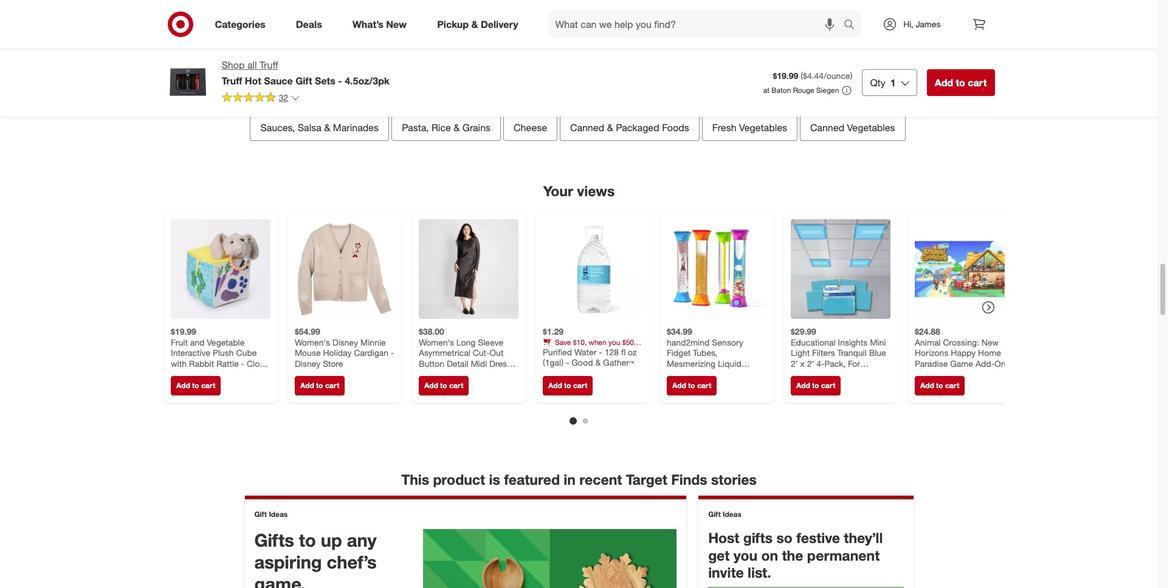 Task type: vqa. For each thing, say whether or not it's contained in the screenshot.
($450-
no



Task type: describe. For each thing, give the bounding box(es) containing it.
add to cart button for animal crossing: new horizons happy home paradise game add-on - nintendo switch (digital)
[[915, 376, 965, 396]]

canned vegetables
[[810, 122, 895, 134]]

switch
[[952, 369, 978, 379]]

add-
[[975, 358, 994, 369]]

gather™
[[603, 357, 634, 368]]

cheese link
[[503, 114, 558, 141]]

(
[[801, 71, 803, 81]]

$34.99
[[667, 326, 692, 337]]

chef's
[[327, 551, 377, 573]]

hot
[[245, 75, 261, 87]]

pickup & delivery
[[437, 18, 518, 30]]

gifts to up any aspiring chef's game. image
[[423, 529, 677, 589]]

animal crossing: new horizons happy home paradise game add-on - nintendo switch (digital) image
[[915, 219, 1014, 319]]

$38.00
[[419, 326, 444, 337]]

32 link
[[222, 92, 300, 106]]

foods
[[662, 122, 689, 134]]

dark
[[481, 380, 499, 390]]

$24.88
[[915, 326, 940, 337]]

x
[[800, 358, 805, 369]]

& inside $29.99 educational insights mini light filters tranquil blue 2' x 2' 4-pack, for classrooms & offices
[[838, 369, 844, 379]]

3+
[[736, 380, 746, 390]]

you inside host gifts so festive they'll get you on the permanent invite list.
[[734, 547, 758, 564]]

hand2mind
[[667, 337, 709, 347]]

pasta, rice & grains
[[402, 122, 491, 134]]

animal
[[915, 337, 941, 347]]

pasta,
[[402, 122, 429, 134]]

island™
[[171, 369, 198, 379]]

to inside gifts to up any aspiring chef's game.
[[299, 529, 316, 551]]

save
[[555, 338, 571, 347]]

pack,
[[824, 358, 845, 369]]

on inside save $10, when you $50 on food & beverage
[[543, 347, 551, 356]]

women's for $38.00
[[419, 337, 454, 347]]

on
[[994, 358, 1006, 369]]

& right rice
[[454, 122, 460, 134]]

add to cart button for purified water - 128 fl oz (1gal) - good & gather™
[[543, 376, 593, 396]]

sauces,
[[260, 122, 295, 134]]

add for educational insights mini light filters tranquil blue 2' x 2' 4-pack, for classrooms & offices
[[796, 381, 810, 390]]

1 horizontal spatial truff
[[260, 59, 278, 71]]

add to cart for animal crossing: new horizons happy home paradise game add-on - nintendo switch (digital)
[[920, 381, 959, 390]]

oz
[[628, 347, 637, 357]]

add to cart for fruit and vegetable interactive plush cube with rabbit rattle - cloud island™
[[176, 381, 215, 390]]

add to cart for women's long sleeve asymmetrical cut-out button detail midi dress - future collective™ with reese blutstein dark gray
[[424, 381, 463, 390]]

$34.99 hand2mind sensory fidget tubes, mesmerizing liquid motion sensory bottles, fidget toys, ages 3+
[[667, 326, 758, 390]]

to for purified water - 128 fl oz (1gal) - good & gather™
[[564, 381, 571, 390]]

add to cart for educational insights mini light filters tranquil blue 2' x 2' 4-pack, for classrooms & offices
[[796, 381, 835, 390]]

2 2' from the left
[[807, 358, 814, 369]]

categories
[[215, 18, 266, 30]]

cart for women's long sleeve asymmetrical cut-out button detail midi dress - future collective™ with reese blutstein dark gray
[[449, 381, 463, 390]]

fruit and vegetable interactive plush cube with rabbit rattle - cloud island™ image
[[171, 219, 270, 319]]

out
[[489, 348, 503, 358]]

up
[[321, 529, 342, 551]]

add right 1
[[935, 77, 953, 89]]

to for women's long sleeve asymmetrical cut-out button detail midi dress - future collective™ with reese blutstein dark gray
[[440, 381, 447, 390]]

button
[[419, 358, 444, 369]]

this
[[401, 471, 429, 488]]

all
[[247, 59, 257, 71]]

mouse
[[295, 348, 320, 358]]

add for women's disney minnie mouse holiday cardigan - disney store
[[300, 381, 314, 390]]

& right salsa
[[324, 122, 330, 134]]

you inside save $10, when you $50 on food & beverage
[[608, 338, 620, 347]]

- inside the $54.99 women's disney minnie mouse holiday cardigan - disney store
[[391, 348, 394, 358]]

ages
[[714, 380, 733, 390]]

canned vegetables link
[[800, 114, 906, 141]]

they'll
[[844, 529, 883, 546]]

canned & packaged foods link
[[560, 114, 700, 141]]

cheese
[[514, 122, 547, 134]]

blutstein
[[445, 380, 478, 390]]

to for fruit and vegetable interactive plush cube with rabbit rattle - cloud island™
[[192, 381, 199, 390]]

& right pickup at the top left
[[471, 18, 478, 30]]

search button
[[839, 11, 868, 40]]

- inside shop all truff truff hot sauce gift sets - 4.5oz/3pk
[[338, 75, 342, 87]]

shop all truff truff hot sauce gift sets - 4.5oz/3pk
[[222, 59, 390, 87]]

1 fidget from the top
[[667, 348, 690, 358]]

fresh vegetables
[[712, 122, 787, 134]]

educational
[[791, 337, 835, 347]]

32
[[279, 92, 288, 103]]

host gifts so festive they'll get you on the permanent invite list.
[[708, 529, 883, 581]]

cart for hand2mind sensory fidget tubes, mesmerizing liquid motion sensory bottles, fidget toys, ages 3+
[[697, 381, 711, 390]]

interactive
[[171, 348, 210, 358]]

long
[[456, 337, 475, 347]]

holiday
[[323, 348, 351, 358]]

host
[[708, 529, 739, 546]]

so
[[777, 529, 793, 546]]

hi,
[[904, 19, 913, 29]]

any
[[347, 529, 377, 551]]

what's new link
[[342, 11, 422, 38]]

0 horizontal spatial disney
[[295, 358, 320, 369]]

fruit
[[171, 337, 187, 347]]

what's
[[352, 18, 384, 30]]

mini
[[870, 337, 886, 347]]

sauces, salsa & marinades
[[260, 122, 379, 134]]

0 horizontal spatial gift
[[254, 510, 267, 519]]

insights
[[838, 337, 867, 347]]

add to cart button for hand2mind sensory fidget tubes, mesmerizing liquid motion sensory bottles, fidget toys, ages 3+
[[667, 376, 717, 396]]

packaged
[[616, 122, 660, 134]]

add for fruit and vegetable interactive plush cube with rabbit rattle - cloud island™
[[176, 381, 190, 390]]

women's for $54.99
[[295, 337, 330, 347]]

sleeve
[[478, 337, 503, 347]]

cart for educational insights mini light filters tranquil blue 2' x 2' 4-pack, for classrooms & offices
[[821, 381, 835, 390]]

qty
[[870, 77, 886, 89]]

to for women's disney minnie mouse holiday cardigan - disney store
[[316, 381, 323, 390]]

1 vertical spatial sensory
[[695, 369, 727, 379]]

happy
[[951, 348, 976, 358]]

dress
[[489, 358, 511, 369]]

hand2mind sensory fidget tubes, mesmerizing liquid motion sensory bottles, fidget toys, ages 3+ image
[[667, 219, 766, 319]]

128
[[604, 347, 619, 357]]

cube
[[236, 348, 257, 358]]

0 vertical spatial disney
[[332, 337, 358, 347]]

pickup
[[437, 18, 469, 30]]

2 horizontal spatial gift
[[708, 510, 721, 519]]

what's new
[[352, 18, 407, 30]]

rouge
[[793, 86, 815, 95]]

What can we help you find? suggestions appear below search field
[[548, 11, 847, 38]]

toys,
[[693, 380, 712, 390]]

get
[[708, 547, 730, 564]]



Task type: locate. For each thing, give the bounding box(es) containing it.
hi, james
[[904, 19, 941, 29]]

- left 128
[[599, 347, 602, 357]]

festive
[[797, 529, 840, 546]]

vegetables down at
[[739, 122, 787, 134]]

stories
[[711, 471, 757, 488]]

1 horizontal spatial gift
[[296, 75, 312, 87]]

& down pack,
[[838, 369, 844, 379]]

ideas up gifts
[[269, 510, 288, 519]]

vegetables down qty
[[847, 122, 895, 134]]

2'
[[791, 358, 798, 369], [807, 358, 814, 369]]

0 horizontal spatial 2'
[[791, 358, 798, 369]]

add down motion
[[672, 381, 686, 390]]

pasta, rice & grains link
[[392, 114, 501, 141]]

$19.99 up baton
[[773, 71, 798, 81]]

1 horizontal spatial vegetables
[[847, 122, 895, 134]]

delivery
[[481, 18, 518, 30]]

with inside $38.00 women's long sleeve asymmetrical cut-out button detail midi dress - future collective™ with reese blutstein dark gray
[[489, 369, 505, 379]]

0 vertical spatial you
[[608, 338, 620, 347]]

reese
[[419, 380, 443, 390]]

filters
[[812, 348, 835, 358]]

add for purified water - 128 fl oz (1gal) - good & gather™
[[548, 381, 562, 390]]

list.
[[748, 564, 771, 581]]

(digital)
[[980, 369, 1008, 379]]

women's up mouse at bottom left
[[295, 337, 330, 347]]

food
[[553, 347, 568, 356]]

women's inside the $54.99 women's disney minnie mouse holiday cardigan - disney store
[[295, 337, 330, 347]]

liquid
[[718, 358, 741, 369]]

2 vegetables from the left
[[847, 122, 895, 134]]

vegetables for canned vegetables
[[847, 122, 895, 134]]

& right food
[[570, 347, 574, 356]]

fidget down "hand2mind"
[[667, 348, 690, 358]]

add for women's long sleeve asymmetrical cut-out button detail midi dress - future collective™ with reese blutstein dark gray
[[424, 381, 438, 390]]

featured
[[504, 471, 560, 488]]

women's down $38.00
[[419, 337, 454, 347]]

add to cart button for women's disney minnie mouse holiday cardigan - disney store
[[295, 376, 345, 396]]

add down future
[[424, 381, 438, 390]]

& left packaged
[[607, 122, 613, 134]]

& down beverage
[[595, 357, 601, 368]]

0 horizontal spatial $19.99
[[171, 326, 196, 337]]

$29.99
[[791, 326, 816, 337]]

purified water - 128 fl oz (1gal) - good & gather™ image
[[543, 219, 642, 319]]

$24.88 animal crossing: new horizons happy home paradise game add-on - nintendo switch (digital)
[[915, 326, 1011, 379]]

ideas up the host
[[723, 510, 742, 519]]

midi
[[471, 358, 487, 369]]

0 horizontal spatial canned
[[570, 122, 604, 134]]

1 canned from the left
[[570, 122, 604, 134]]

with down dress
[[489, 369, 505, 379]]

- inside $24.88 animal crossing: new horizons happy home paradise game add-on - nintendo switch (digital)
[[1008, 358, 1011, 369]]

0 vertical spatial new
[[386, 18, 407, 30]]

0 horizontal spatial new
[[386, 18, 407, 30]]

1 horizontal spatial disney
[[332, 337, 358, 347]]

you down gifts at right bottom
[[734, 547, 758, 564]]

$19.99 inside $19.99 fruit and vegetable interactive plush cube with rabbit rattle - cloud island™
[[171, 326, 196, 337]]

to
[[956, 77, 965, 89], [192, 381, 199, 390], [316, 381, 323, 390], [440, 381, 447, 390], [564, 381, 571, 390], [688, 381, 695, 390], [812, 381, 819, 390], [936, 381, 943, 390], [299, 529, 316, 551]]

2' left x
[[791, 358, 798, 369]]

- right sets
[[338, 75, 342, 87]]

& inside save $10, when you $50 on food & beverage
[[570, 347, 574, 356]]

0 vertical spatial $19.99
[[773, 71, 798, 81]]

gift up the host
[[708, 510, 721, 519]]

motion
[[667, 369, 693, 379]]

0 horizontal spatial truff
[[222, 75, 242, 87]]

to for educational insights mini light filters tranquil blue 2' x 2' 4-pack, for classrooms & offices
[[812, 381, 819, 390]]

nintendo
[[915, 369, 950, 379]]

0 vertical spatial on
[[543, 347, 551, 356]]

1 horizontal spatial 2'
[[807, 358, 814, 369]]

on inside host gifts so festive they'll get you on the permanent invite list.
[[762, 547, 778, 564]]

gift up gifts
[[254, 510, 267, 519]]

your
[[543, 183, 573, 200]]

0 horizontal spatial ideas
[[269, 510, 288, 519]]

women's inside $38.00 women's long sleeve asymmetrical cut-out button detail midi dress - future collective™ with reese blutstein dark gray
[[419, 337, 454, 347]]

purified
[[543, 347, 572, 357]]

for
[[848, 358, 860, 369]]

1 ideas from the left
[[269, 510, 288, 519]]

1 vertical spatial on
[[762, 547, 778, 564]]

add down classrooms
[[796, 381, 810, 390]]

& inside 'link'
[[607, 122, 613, 134]]

sauce
[[264, 75, 293, 87]]

1 vertical spatial you
[[734, 547, 758, 564]]

$54.99 women's disney minnie mouse holiday cardigan - disney store
[[295, 326, 394, 369]]

save $10, when you $50 on food & beverage
[[543, 338, 634, 356]]

2 fidget from the top
[[667, 380, 690, 390]]

bottles,
[[729, 369, 758, 379]]

add for animal crossing: new horizons happy home paradise game add-on - nintendo switch (digital)
[[920, 381, 934, 390]]

women's
[[295, 337, 330, 347], [419, 337, 454, 347]]

- right cardigan
[[391, 348, 394, 358]]

add down nintendo
[[920, 381, 934, 390]]

rabbit
[[189, 358, 214, 369]]

add down (1gal)
[[548, 381, 562, 390]]

$19.99 for fruit
[[171, 326, 196, 337]]

0 horizontal spatial gift ideas
[[254, 510, 288, 519]]

1 horizontal spatial with
[[489, 369, 505, 379]]

disney up holiday
[[332, 337, 358, 347]]

cart for animal crossing: new horizons happy home paradise game add-on - nintendo switch (digital)
[[945, 381, 959, 390]]

- inside $19.99 fruit and vegetable interactive plush cube with rabbit rattle - cloud island™
[[241, 358, 244, 369]]

1 vertical spatial disney
[[295, 358, 320, 369]]

add to cart for hand2mind sensory fidget tubes, mesmerizing liquid motion sensory bottles, fidget toys, ages 3+
[[672, 381, 711, 390]]

gift inside shop all truff truff hot sauce gift sets - 4.5oz/3pk
[[296, 75, 312, 87]]

canned left packaged
[[570, 122, 604, 134]]

1 horizontal spatial you
[[734, 547, 758, 564]]

fidget down motion
[[667, 380, 690, 390]]

$19.99 for (
[[773, 71, 798, 81]]

0 vertical spatial fidget
[[667, 348, 690, 358]]

image of truff hot sauce gift sets - 4.5oz/3pk image
[[163, 58, 212, 107]]

game
[[950, 358, 973, 369]]

1 horizontal spatial on
[[762, 547, 778, 564]]

- inside $38.00 women's long sleeve asymmetrical cut-out button detail midi dress - future collective™ with reese blutstein dark gray
[[513, 358, 517, 369]]

to for hand2mind sensory fidget tubes, mesmerizing liquid motion sensory bottles, fidget toys, ages 3+
[[688, 381, 695, 390]]

$19.99 ( $4.44 /ounce )
[[773, 71, 853, 81]]

home
[[978, 348, 1001, 358]]

add to cart for women's disney minnie mouse holiday cardigan - disney store
[[300, 381, 339, 390]]

canned inside 'link'
[[570, 122, 604, 134]]

$1.29
[[543, 326, 563, 337]]

salsa
[[298, 122, 321, 134]]

gift left sets
[[296, 75, 312, 87]]

women's disney minnie mouse holiday cardigan - disney store image
[[295, 219, 394, 319]]

- down cube
[[241, 358, 244, 369]]

- down food
[[566, 357, 569, 368]]

ideas
[[269, 510, 288, 519], [723, 510, 742, 519]]

0 horizontal spatial women's
[[295, 337, 330, 347]]

sensory up toys,
[[695, 369, 727, 379]]

- right 'on'
[[1008, 358, 1011, 369]]

water
[[574, 347, 596, 357]]

0 horizontal spatial vegetables
[[739, 122, 787, 134]]

cart for purified water - 128 fl oz (1gal) - good & gather™
[[573, 381, 587, 390]]

sensory up liquid
[[712, 337, 743, 347]]

new inside $24.88 animal crossing: new horizons happy home paradise game add-on - nintendo switch (digital)
[[981, 337, 999, 347]]

paradise
[[915, 358, 948, 369]]

views
[[577, 183, 615, 200]]

$10,
[[573, 338, 587, 347]]

deals
[[296, 18, 322, 30]]

you left fl
[[608, 338, 620, 347]]

1 women's from the left
[[295, 337, 330, 347]]

$19.99 fruit and vegetable interactive plush cube with rabbit rattle - cloud island™
[[171, 326, 269, 379]]

1 vertical spatial new
[[981, 337, 999, 347]]

add down island™
[[176, 381, 190, 390]]

rice
[[432, 122, 451, 134]]

add down mouse at bottom left
[[300, 381, 314, 390]]

add to cart button for women's long sleeve asymmetrical cut-out button detail midi dress - future collective™ with reese blutstein dark gray
[[419, 376, 469, 396]]

detail
[[446, 358, 468, 369]]

1
[[891, 77, 896, 89]]

1 vertical spatial fidget
[[667, 380, 690, 390]]

mesmerizing
[[667, 358, 715, 369]]

$38.00 women's long sleeve asymmetrical cut-out button detail midi dress - future collective™ with reese blutstein dark gray
[[419, 326, 517, 401]]

vegetables for fresh vegetables
[[739, 122, 787, 134]]

$19.99 up fruit
[[171, 326, 196, 337]]

add to cart button for fruit and vegetable interactive plush cube with rabbit rattle - cloud island™
[[171, 376, 221, 396]]

- right dress
[[513, 358, 517, 369]]

with up island™
[[171, 358, 186, 369]]

0 horizontal spatial you
[[608, 338, 620, 347]]

with
[[171, 358, 186, 369], [489, 369, 505, 379]]

2' right x
[[807, 358, 814, 369]]

pickup & delivery link
[[427, 11, 534, 38]]

sets
[[315, 75, 335, 87]]

0 horizontal spatial on
[[543, 347, 551, 356]]

new
[[386, 18, 407, 30], [981, 337, 999, 347]]

vegetable
[[207, 337, 244, 347]]

/ounce
[[824, 71, 850, 81]]

cart for fruit and vegetable interactive plush cube with rabbit rattle - cloud island™
[[201, 381, 215, 390]]

0 vertical spatial sensory
[[712, 337, 743, 347]]

new up home
[[981, 337, 999, 347]]

gifts
[[743, 529, 773, 546]]

1 horizontal spatial gift ideas
[[708, 510, 742, 519]]

1 vertical spatial truff
[[222, 75, 242, 87]]

canned
[[570, 122, 604, 134], [810, 122, 845, 134]]

& inside the 'purified water - 128 fl oz (1gal) - good & gather™'
[[595, 357, 601, 368]]

new right what's at the top
[[386, 18, 407, 30]]

disney
[[332, 337, 358, 347], [295, 358, 320, 369]]

qty 1
[[870, 77, 896, 89]]

1 horizontal spatial new
[[981, 337, 999, 347]]

1 gift ideas from the left
[[254, 510, 288, 519]]

1 horizontal spatial women's
[[419, 337, 454, 347]]

)
[[850, 71, 853, 81]]

truff right all
[[260, 59, 278, 71]]

truff down shop
[[222, 75, 242, 87]]

1 vegetables from the left
[[739, 122, 787, 134]]

2 ideas from the left
[[723, 510, 742, 519]]

fresh
[[712, 122, 737, 134]]

add to cart button for educational insights mini light filters tranquil blue 2' x 2' 4-pack, for classrooms & offices
[[791, 376, 841, 396]]

canned for canned vegetables
[[810, 122, 845, 134]]

2 canned from the left
[[810, 122, 845, 134]]

canned down siegen
[[810, 122, 845, 134]]

0 horizontal spatial with
[[171, 358, 186, 369]]

canned for canned & packaged foods
[[570, 122, 604, 134]]

siegen
[[817, 86, 839, 95]]

2 women's from the left
[[419, 337, 454, 347]]

add to cart for purified water - 128 fl oz (1gal) - good & gather™
[[548, 381, 587, 390]]

1 vertical spatial $19.99
[[171, 326, 196, 337]]

to for animal crossing: new horizons happy home paradise game add-on - nintendo switch (digital)
[[936, 381, 943, 390]]

gift ideas up gifts
[[254, 510, 288, 519]]

gift ideas up the host
[[708, 510, 742, 519]]

1 horizontal spatial canned
[[810, 122, 845, 134]]

sensory
[[712, 337, 743, 347], [695, 369, 727, 379]]

blue
[[869, 348, 886, 358]]

disney down mouse at bottom left
[[295, 358, 320, 369]]

future
[[419, 369, 443, 379]]

gifts
[[254, 529, 294, 551]]

grains
[[463, 122, 491, 134]]

vegetables inside canned vegetables link
[[847, 122, 895, 134]]

1 horizontal spatial $19.99
[[773, 71, 798, 81]]

add for hand2mind sensory fidget tubes, mesmerizing liquid motion sensory bottles, fidget toys, ages 3+
[[672, 381, 686, 390]]

cart for women's disney minnie mouse holiday cardigan - disney store
[[325, 381, 339, 390]]

vegetables inside fresh vegetables link
[[739, 122, 787, 134]]

1 2' from the left
[[791, 358, 798, 369]]

on up 'list.'
[[762, 547, 778, 564]]

educational insights mini light filters tranquil blue 2' x 2' 4-pack, for classrooms & offices image
[[791, 219, 890, 319]]

women's long sleeve asymmetrical cut-out button detail midi dress - future collective™ with reese blutstein dark gray image
[[419, 219, 518, 319]]

categories link
[[205, 11, 281, 38]]

recent
[[580, 471, 622, 488]]

1 horizontal spatial ideas
[[723, 510, 742, 519]]

shop
[[222, 59, 245, 71]]

fresh vegetables link
[[702, 114, 798, 141]]

2 gift ideas from the left
[[708, 510, 742, 519]]

0 vertical spatial truff
[[260, 59, 278, 71]]

with inside $19.99 fruit and vegetable interactive plush cube with rabbit rattle - cloud island™
[[171, 358, 186, 369]]

product
[[433, 471, 485, 488]]

on up (1gal)
[[543, 347, 551, 356]]

finds
[[671, 471, 708, 488]]

sauces, salsa & marinades link
[[250, 114, 389, 141]]

(1gal)
[[543, 357, 563, 368]]



